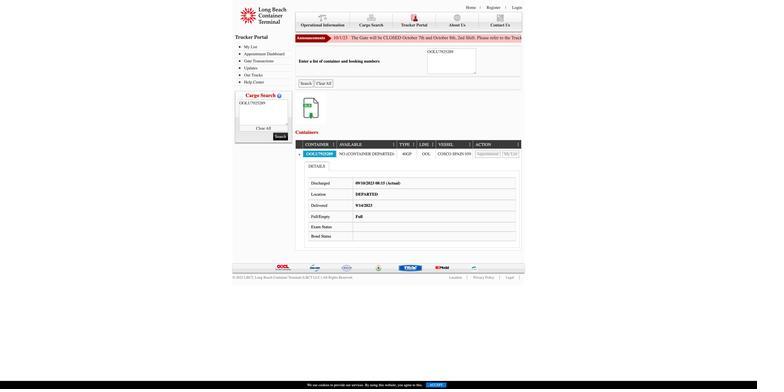 Task type: vqa. For each thing, say whether or not it's contained in the screenshot.
second october from right
yes



Task type: describe. For each thing, give the bounding box(es) containing it.
we use cookies to provide our services. by using this website, you agree to this.
[[307, 384, 423, 388]]

details tab
[[305, 162, 329, 171]]

home link
[[466, 5, 476, 10]]

contact
[[491, 23, 505, 28]]

09/10/2023
[[356, 181, 375, 186]]

059
[[465, 152, 471, 157]]

edit column settings image for container
[[332, 143, 336, 147]]

bond status
[[311, 235, 331, 239]]

location inside tab list
[[311, 192, 326, 197]]

container link
[[306, 140, 331, 149]]

our trucks link
[[239, 73, 292, 78]]

(actual)
[[386, 181, 401, 186]]

appointment
[[244, 52, 266, 56]]

available column header
[[337, 140, 397, 149]]

vessel link
[[439, 140, 456, 149]]

action link
[[476, 140, 494, 149]]

truck
[[512, 35, 523, 40]]

1 horizontal spatial search
[[372, 23, 384, 28]]

services.
[[352, 384, 364, 388]]

0 horizontal spatial trucker
[[235, 34, 253, 40]]

no (container departed) cell
[[337, 149, 397, 159]]

0 horizontal spatial search
[[261, 93, 276, 99]]

2 for from the left
[[607, 35, 613, 40]]

web
[[546, 35, 554, 40]]

by
[[365, 384, 369, 388]]

legal
[[506, 276, 514, 280]]

gate transactions link
[[239, 59, 292, 63]]

us for contact us
[[506, 23, 510, 28]]

gate
[[585, 35, 593, 40]]

0 horizontal spatial to
[[331, 384, 333, 388]]

using
[[370, 384, 378, 388]]

spain
[[453, 152, 464, 157]]

about us
[[449, 23, 466, 28]]

container
[[306, 143, 329, 147]]

10/1/23 the gate will be closed october 7th and october 8th, 2nd shift. please refer to the truck gate hours web page for further gate details for the week.
[[334, 35, 632, 40]]

1 horizontal spatial portal
[[417, 23, 428, 28]]

cosco
[[438, 152, 452, 157]]

my
[[244, 45, 250, 49]]

1 horizontal spatial trucker
[[401, 23, 416, 28]]

contact us
[[491, 23, 510, 28]]

login
[[513, 5, 522, 10]]

trucks
[[252, 73, 263, 78]]

edit column settings image for action
[[517, 143, 521, 147]]

row containing container
[[296, 140, 522, 149]]

0 vertical spatial cargo search
[[360, 23, 384, 28]]

exam
[[311, 225, 321, 230]]

bond
[[311, 235, 320, 239]]

0 horizontal spatial cargo
[[246, 93, 259, 99]]

40gp
[[402, 152, 412, 157]]

use
[[313, 384, 318, 388]]

accept
[[430, 384, 443, 388]]

available link
[[340, 140, 365, 149]]

cargo search link
[[350, 13, 393, 28]]

help center link
[[239, 80, 292, 85]]

updates link
[[239, 66, 292, 71]]

cosco spain 059
[[438, 152, 471, 157]]

clear
[[256, 126, 265, 131]]

oolu7925289
[[307, 152, 333, 157]]

our
[[346, 384, 351, 388]]

a
[[310, 59, 312, 64]]

all inside button
[[266, 126, 271, 131]]

type column header
[[397, 140, 417, 149]]

legal link
[[506, 276, 514, 280]]

0 horizontal spatial trucker portal
[[235, 34, 268, 40]]

containers
[[296, 130, 318, 135]]

operational information link
[[296, 13, 350, 28]]

1 october from the left
[[403, 35, 418, 40]]

dashboard
[[267, 52, 285, 56]]

we
[[307, 384, 312, 388]]

status for exam status
[[322, 225, 332, 230]]

tree grid containing container
[[296, 140, 522, 251]]

container
[[274, 276, 288, 280]]

1 horizontal spatial all
[[323, 276, 328, 280]]

cookies
[[319, 384, 330, 388]]

0 vertical spatial trucker portal
[[401, 23, 428, 28]]

clear all button
[[239, 126, 288, 132]]

privacy policy
[[474, 276, 495, 280]]

2 the from the left
[[614, 35, 620, 40]]

agree
[[404, 384, 412, 388]]

2 october from the left
[[434, 35, 449, 40]]

us for about us
[[461, 23, 466, 28]]

rights
[[329, 276, 338, 280]]

departed
[[356, 192, 378, 197]]

accept button
[[426, 383, 447, 388]]

lbct,
[[244, 276, 254, 280]]

(container
[[347, 152, 371, 157]]

0 vertical spatial and
[[426, 35, 433, 40]]

row group containing oolu7925289
[[296, 149, 522, 251]]

edit column settings image for available
[[392, 143, 396, 147]]

week.
[[621, 35, 632, 40]]

appointment dashboard link
[[239, 52, 292, 56]]

no
[[340, 152, 346, 157]]

© 2023 lbct, long beach container terminal (lbct llc.) all rights reserved.
[[233, 276, 353, 280]]

7th
[[419, 35, 425, 40]]

1 the from the left
[[505, 35, 511, 40]]

1 horizontal spatial to
[[413, 384, 416, 388]]

08:15
[[376, 181, 385, 186]]

status for bond status
[[321, 235, 331, 239]]

1 for from the left
[[565, 35, 570, 40]]

delivered
[[311, 204, 328, 208]]

llc.)
[[314, 276, 323, 280]]



Task type: locate. For each thing, give the bounding box(es) containing it.
trucker portal up list on the top left of the page
[[235, 34, 268, 40]]

status down 'exam status'
[[321, 235, 331, 239]]

my list appointment dashboard gate transactions updates our trucks help center
[[244, 45, 285, 85]]

hours
[[534, 35, 545, 40]]

about us link
[[436, 13, 479, 28]]

the left week.
[[614, 35, 620, 40]]

trucker portal link
[[393, 13, 436, 28]]

edit column settings image up 059
[[468, 143, 472, 147]]

1 row from the top
[[296, 140, 522, 149]]

gate inside my list appointment dashboard gate transactions updates our trucks help center
[[244, 59, 252, 63]]

1 vertical spatial menu bar
[[235, 44, 294, 86]]

| right home link
[[480, 6, 481, 10]]

search
[[372, 23, 384, 28], [261, 93, 276, 99]]

0 horizontal spatial cargo search
[[246, 93, 276, 99]]

1 vertical spatial search
[[261, 93, 276, 99]]

1 vertical spatial trucker portal
[[235, 34, 268, 40]]

2023
[[236, 276, 243, 280]]

policy
[[486, 276, 495, 280]]

for right page
[[565, 35, 570, 40]]

line
[[420, 143, 429, 147]]

my list link
[[239, 45, 292, 49]]

0 horizontal spatial location
[[311, 192, 326, 197]]

register link
[[487, 5, 501, 10]]

october
[[403, 35, 418, 40], [434, 35, 449, 40]]

1 horizontal spatial and
[[426, 35, 433, 40]]

clear all
[[256, 126, 271, 131]]

0 horizontal spatial menu bar
[[235, 44, 294, 86]]

line column header
[[417, 140, 436, 149]]

2 horizontal spatial to
[[500, 35, 504, 40]]

1 vertical spatial portal
[[254, 34, 268, 40]]

trucker up 'my'
[[235, 34, 253, 40]]

discharged
[[311, 181, 330, 186]]

location up delivered
[[311, 192, 326, 197]]

1 vertical spatial cargo
[[246, 93, 259, 99]]

0 vertical spatial search
[[372, 23, 384, 28]]

contact us link
[[479, 13, 522, 28]]

search up be
[[372, 23, 384, 28]]

full/empty
[[311, 215, 330, 220]]

us
[[461, 23, 466, 28], [506, 23, 510, 28]]

vessel
[[439, 143, 454, 147]]

|
[[480, 6, 481, 10], [506, 6, 506, 10]]

october left 8th,
[[434, 35, 449, 40]]

9/14/2023
[[356, 204, 373, 208]]

0 vertical spatial menu bar
[[296, 12, 522, 32]]

cargo search
[[360, 23, 384, 28], [246, 93, 276, 99]]

action
[[476, 143, 491, 147]]

edit column settings image
[[332, 143, 336, 147], [412, 143, 416, 147], [431, 143, 435, 147], [517, 143, 521, 147]]

the left truck
[[505, 35, 511, 40]]

announcements
[[297, 36, 325, 40]]

1 edit column settings image from the left
[[332, 143, 336, 147]]

menu bar containing my list
[[235, 44, 294, 86]]

2 us from the left
[[506, 23, 510, 28]]

2 edit column settings image from the left
[[468, 143, 472, 147]]

1 horizontal spatial gate
[[360, 35, 369, 40]]

1 horizontal spatial us
[[506, 23, 510, 28]]

menu bar containing operational information
[[296, 12, 522, 32]]

portal up 7th
[[417, 23, 428, 28]]

tab list containing details
[[303, 161, 521, 250]]

transactions
[[253, 59, 274, 63]]

8th,
[[450, 35, 457, 40]]

location left privacy
[[449, 276, 462, 280]]

trucker up the closed
[[401, 23, 416, 28]]

to right refer at top right
[[500, 35, 504, 40]]

edit column settings image inside container column header
[[332, 143, 336, 147]]

cosco spain 059 cell
[[436, 149, 473, 159]]

0 vertical spatial cargo
[[360, 23, 370, 28]]

0 horizontal spatial edit column settings image
[[392, 143, 396, 147]]

edit column settings image inside available "column header"
[[392, 143, 396, 147]]

2 horizontal spatial gate
[[524, 35, 533, 40]]

trucker portal up 7th
[[401, 23, 428, 28]]

40gp cell
[[397, 149, 417, 159]]

this.
[[417, 384, 423, 388]]

be
[[378, 35, 382, 40]]

1 horizontal spatial october
[[434, 35, 449, 40]]

0 horizontal spatial all
[[266, 126, 271, 131]]

container column header
[[303, 140, 337, 149]]

0 horizontal spatial the
[[505, 35, 511, 40]]

type link
[[400, 140, 412, 149]]

type
[[400, 143, 410, 147]]

1 horizontal spatial menu bar
[[296, 12, 522, 32]]

gate up the updates
[[244, 59, 252, 63]]

portal up my list link
[[254, 34, 268, 40]]

0 horizontal spatial portal
[[254, 34, 268, 40]]

further
[[571, 35, 584, 40]]

the
[[505, 35, 511, 40], [614, 35, 620, 40]]

0 vertical spatial trucker
[[401, 23, 416, 28]]

0 horizontal spatial october
[[403, 35, 418, 40]]

row
[[296, 140, 522, 149], [296, 149, 522, 159]]

about
[[449, 23, 460, 28]]

1 vertical spatial and
[[341, 59, 348, 64]]

refer
[[490, 35, 499, 40]]

1 horizontal spatial the
[[614, 35, 620, 40]]

ool cell
[[417, 149, 436, 159]]

edit column settings image for line
[[431, 143, 435, 147]]

1 vertical spatial all
[[323, 276, 328, 280]]

0 horizontal spatial and
[[341, 59, 348, 64]]

gate right truck
[[524, 35, 533, 40]]

this
[[379, 384, 384, 388]]

1 vertical spatial trucker
[[235, 34, 253, 40]]

gate
[[360, 35, 369, 40], [524, 35, 533, 40], [244, 59, 252, 63]]

edit column settings image for type
[[412, 143, 416, 147]]

0 vertical spatial status
[[322, 225, 332, 230]]

long
[[255, 276, 263, 280]]

reserved.
[[339, 276, 353, 280]]

row group
[[296, 149, 522, 251]]

for right details at top
[[607, 35, 613, 40]]

enter
[[299, 59, 309, 64]]

Enter container numbers and/ or booking numbers.  text field
[[239, 100, 288, 126]]

tree grid
[[296, 140, 522, 251]]

oolu7925289 cell
[[303, 149, 337, 159]]

you
[[398, 384, 403, 388]]

1 horizontal spatial location
[[449, 276, 462, 280]]

october left 7th
[[403, 35, 418, 40]]

closed
[[384, 35, 402, 40]]

2 row from the top
[[296, 149, 522, 159]]

location link
[[449, 276, 462, 280]]

4 edit column settings image from the left
[[517, 143, 521, 147]]

(lbct
[[302, 276, 313, 280]]

status
[[322, 225, 332, 230], [321, 235, 331, 239]]

edit column settings image inside action column header
[[517, 143, 521, 147]]

10/1/23
[[334, 35, 348, 40]]

menu bar
[[296, 12, 522, 32], [235, 44, 294, 86]]

edit column settings image
[[392, 143, 396, 147], [468, 143, 472, 147]]

1 horizontal spatial for
[[607, 35, 613, 40]]

privacy
[[474, 276, 485, 280]]

gate right the
[[360, 35, 369, 40]]

enter a list of container and booking numbers
[[299, 59, 380, 64]]

of
[[319, 59, 323, 64]]

cargo search up will at the top of the page
[[360, 23, 384, 28]]

for
[[565, 35, 570, 40], [607, 35, 613, 40]]

terminal
[[289, 276, 301, 280]]

container
[[324, 59, 340, 64]]

updates
[[244, 66, 258, 71]]

no (container departed)
[[340, 152, 395, 157]]

1 horizontal spatial cargo
[[360, 23, 370, 28]]

the
[[352, 35, 359, 40]]

trucker
[[401, 23, 416, 28], [235, 34, 253, 40]]

0 vertical spatial portal
[[417, 23, 428, 28]]

us right contact
[[506, 23, 510, 28]]

privacy policy link
[[474, 276, 495, 280]]

1 edit column settings image from the left
[[392, 143, 396, 147]]

to left this.
[[413, 384, 416, 388]]

cargo up will at the top of the page
[[360, 23, 370, 28]]

edit column settings image inside line column header
[[431, 143, 435, 147]]

09/10/2023 08:15 (actual)
[[356, 181, 401, 186]]

tab list inside row group
[[303, 161, 521, 250]]

3 edit column settings image from the left
[[431, 143, 435, 147]]

exam status
[[311, 225, 332, 230]]

edit column settings image inside 'vessel' column header
[[468, 143, 472, 147]]

us right about
[[461, 23, 466, 28]]

row containing oolu7925289
[[296, 149, 522, 159]]

0 vertical spatial all
[[266, 126, 271, 131]]

help
[[244, 80, 252, 85]]

2nd
[[458, 35, 465, 40]]

0 horizontal spatial |
[[480, 6, 481, 10]]

1 vertical spatial status
[[321, 235, 331, 239]]

| left login link
[[506, 6, 506, 10]]

1 | from the left
[[480, 6, 481, 10]]

our
[[244, 73, 251, 78]]

please
[[477, 35, 489, 40]]

0 vertical spatial location
[[311, 192, 326, 197]]

search down help center link
[[261, 93, 276, 99]]

line link
[[420, 140, 432, 149]]

1 horizontal spatial cargo search
[[360, 23, 384, 28]]

0 horizontal spatial for
[[565, 35, 570, 40]]

row up 40gp
[[296, 140, 522, 149]]

vessel column header
[[436, 140, 473, 149]]

to
[[500, 35, 504, 40], [331, 384, 333, 388], [413, 384, 416, 388]]

beach
[[264, 276, 273, 280]]

departed)
[[372, 152, 395, 157]]

1 horizontal spatial |
[[506, 6, 506, 10]]

cell
[[473, 149, 522, 159]]

1 horizontal spatial edit column settings image
[[468, 143, 472, 147]]

cargo down help
[[246, 93, 259, 99]]

None submit
[[299, 80, 314, 88], [273, 133, 288, 141], [299, 80, 314, 88], [273, 133, 288, 141]]

action column header
[[473, 140, 522, 149]]

edit column settings image for vessel
[[468, 143, 472, 147]]

0 horizontal spatial us
[[461, 23, 466, 28]]

provide
[[334, 384, 345, 388]]

portal
[[417, 23, 428, 28], [254, 34, 268, 40]]

list
[[313, 59, 318, 64]]

page
[[555, 35, 564, 40]]

row down type link at the right of page
[[296, 149, 522, 159]]

©
[[233, 276, 235, 280]]

shift.
[[466, 35, 476, 40]]

and left booking
[[341, 59, 348, 64]]

and right 7th
[[426, 35, 433, 40]]

edit column settings image left the type
[[392, 143, 396, 147]]

1 us from the left
[[461, 23, 466, 28]]

Enter container numbers and/ or booking numbers. Press ESC to reset input box text field
[[428, 48, 476, 74]]

1 vertical spatial location
[[449, 276, 462, 280]]

None button
[[315, 80, 333, 88], [475, 150, 501, 158], [503, 150, 520, 158], [315, 80, 333, 88], [475, 150, 501, 158], [503, 150, 520, 158]]

list
[[251, 45, 257, 49]]

2 edit column settings image from the left
[[412, 143, 416, 147]]

2 | from the left
[[506, 6, 506, 10]]

cargo search down center
[[246, 93, 276, 99]]

1 vertical spatial cargo search
[[246, 93, 276, 99]]

all right clear
[[266, 126, 271, 131]]

edit column settings image inside type column header
[[412, 143, 416, 147]]

to left "provide"
[[331, 384, 333, 388]]

website,
[[385, 384, 397, 388]]

and
[[426, 35, 433, 40], [341, 59, 348, 64]]

status right exam
[[322, 225, 332, 230]]

tab list
[[303, 161, 521, 250]]

will
[[370, 35, 377, 40]]

all right llc.)
[[323, 276, 328, 280]]

0 horizontal spatial gate
[[244, 59, 252, 63]]

1 horizontal spatial trucker portal
[[401, 23, 428, 28]]



